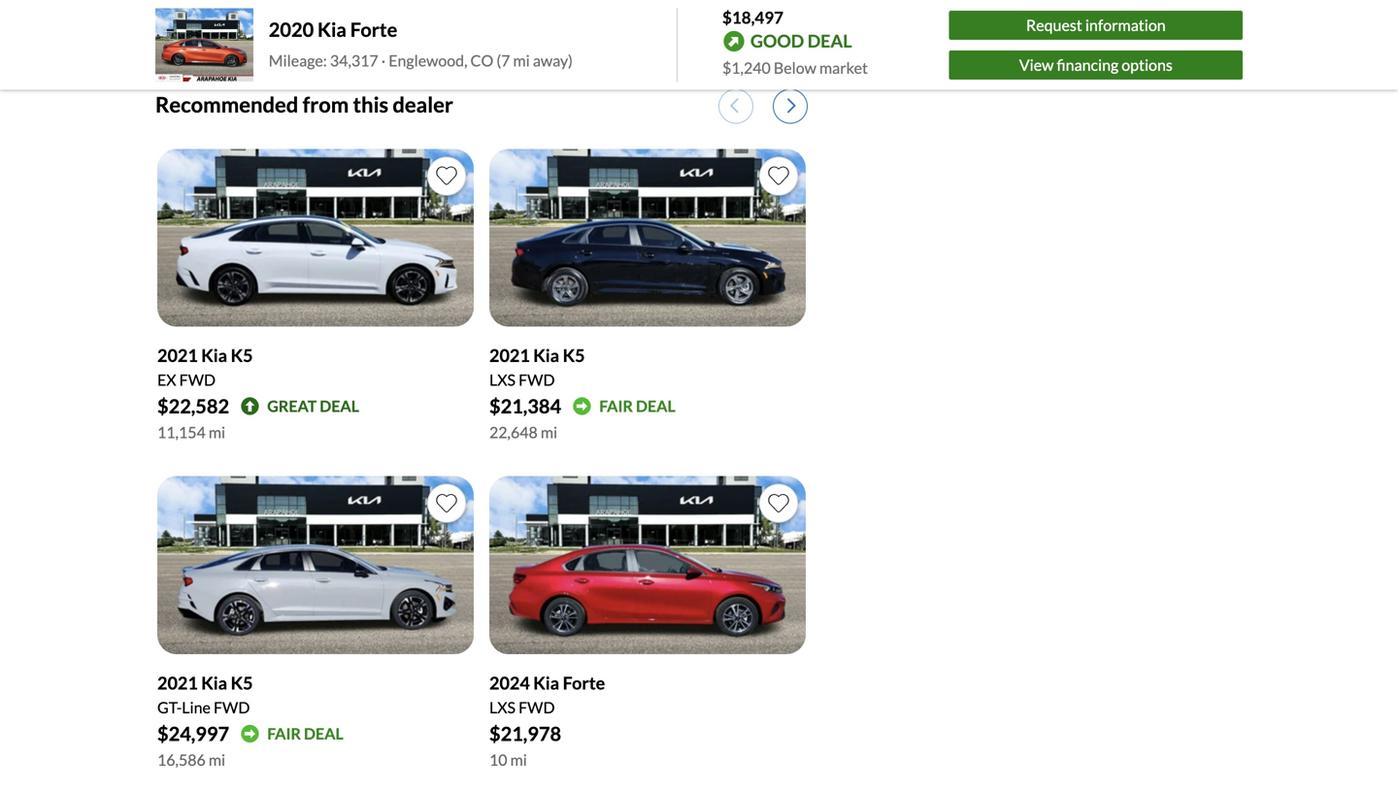 Task type: describe. For each thing, give the bounding box(es) containing it.
2020 kia forte mileage: 34,317 · englewood, co (7 mi away)
[[269, 18, 573, 70]]

fair for $21,384
[[600, 397, 633, 416]]

financing
[[1057, 55, 1119, 74]]

recommended
[[155, 92, 299, 117]]

view financing options button
[[950, 50, 1243, 79]]

2021 kia k5 lxs fwd
[[490, 345, 585, 390]]

great deal
[[267, 397, 359, 416]]

view
[[1020, 55, 1054, 74]]

forte for $21,978
[[563, 673, 605, 694]]

market
[[820, 58, 868, 77]]

2020
[[269, 18, 314, 41]]

2021 for $24,997
[[157, 673, 198, 694]]

fwd for 2024 kia forte lxs fwd $21,978 10 mi
[[519, 698, 555, 717]]

(7
[[497, 51, 510, 70]]

2021 for $21,384
[[490, 345, 530, 366]]

dealer
[[393, 92, 454, 117]]

k5 for $21,384
[[563, 345, 585, 366]]

scroll left image
[[730, 97, 739, 114]]

$18,497
[[723, 7, 784, 27]]

11,154 mi
[[157, 423, 225, 442]]

lxs for 2021 kia k5
[[490, 371, 516, 390]]

2021 kia k5 image for $24,997
[[157, 477, 474, 655]]

k5 for $22,582
[[231, 345, 253, 366]]

request information button
[[950, 11, 1243, 40]]

view financing options
[[1020, 55, 1173, 74]]

line
[[182, 698, 211, 717]]

information
[[1086, 15, 1166, 34]]

mi inside 2024 kia forte lxs fwd $21,978 10 mi
[[511, 751, 527, 770]]

$1,240
[[723, 58, 771, 77]]

10
[[490, 751, 508, 770]]

kia for ·
[[318, 18, 347, 41]]

fair deal image for $21,384
[[573, 397, 592, 416]]

great
[[267, 397, 317, 416]]

deal for $24,997
[[304, 725, 344, 744]]

fair for $24,997
[[267, 725, 301, 744]]

deal for $21,384
[[636, 397, 676, 416]]

2021 for $22,582
[[157, 345, 198, 366]]

$1,240 below market
[[723, 58, 868, 77]]

fair deal for $21,384
[[600, 397, 676, 416]]

2021 kia k5 image for $22,582
[[157, 149, 474, 327]]

scroll right image
[[788, 97, 796, 114]]

deal
[[808, 30, 852, 52]]

lxs for 2024 kia forte
[[490, 698, 516, 717]]

recommended from this dealer
[[155, 92, 454, 117]]



Task type: vqa. For each thing, say whether or not it's contained in the screenshot.
2021 inside 2021 Kia K5 LXS FWD
yes



Task type: locate. For each thing, give the bounding box(es) containing it.
deal
[[320, 397, 359, 416], [636, 397, 676, 416], [304, 725, 344, 744]]

kia up $22,582
[[201, 345, 227, 366]]

fair deal image right the $21,384
[[573, 397, 592, 416]]

2021 inside 2021 kia k5 gt-line fwd
[[157, 673, 198, 694]]

1 vertical spatial fair
[[267, 725, 301, 744]]

from
[[303, 92, 349, 117]]

1 vertical spatial fair deal
[[267, 725, 344, 744]]

fair right $24,997
[[267, 725, 301, 744]]

mi
[[513, 51, 530, 70], [209, 423, 225, 442], [541, 423, 558, 442], [209, 751, 225, 770], [511, 751, 527, 770]]

kia for $21,978
[[533, 673, 560, 694]]

0 horizontal spatial fair deal
[[267, 725, 344, 744]]

kia up 34,317
[[318, 18, 347, 41]]

1 lxs from the top
[[490, 371, 516, 390]]

good
[[751, 30, 804, 52]]

1 horizontal spatial fair deal
[[600, 397, 676, 416]]

mi for $24,997
[[209, 751, 225, 770]]

16,586 mi
[[157, 751, 225, 770]]

$22,582
[[157, 395, 229, 418]]

co
[[471, 51, 494, 70]]

0 vertical spatial fair deal
[[600, 397, 676, 416]]

fair right the $21,384
[[600, 397, 633, 416]]

0 vertical spatial forte
[[350, 18, 398, 41]]

k5
[[231, 345, 253, 366], [563, 345, 585, 366], [231, 673, 253, 694]]

kia inside 2021 kia k5 lxs fwd
[[533, 345, 560, 366]]

kia up the $21,384
[[533, 345, 560, 366]]

mi inside 2020 kia forte mileage: 34,317 · englewood, co (7 mi away)
[[513, 51, 530, 70]]

good deal
[[751, 30, 852, 52]]

fair deal for $24,997
[[267, 725, 344, 744]]

0 vertical spatial fair deal image
[[573, 397, 592, 416]]

2021 up the $21,384
[[490, 345, 530, 366]]

forte
[[350, 18, 398, 41], [563, 673, 605, 694]]

fwd for 2021 kia k5 ex fwd
[[179, 371, 216, 390]]

k5 inside 2021 kia k5 lxs fwd
[[563, 345, 585, 366]]

$21,384
[[490, 395, 562, 418]]

lxs
[[490, 371, 516, 390], [490, 698, 516, 717]]

fwd inside 2021 kia k5 lxs fwd
[[519, 371, 555, 390]]

kia inside 2021 kia k5 gt-line fwd
[[201, 673, 227, 694]]

0 horizontal spatial fair
[[267, 725, 301, 744]]

2021 kia k5 gt-line fwd
[[157, 673, 253, 717]]

great deal image
[[241, 397, 260, 416]]

1 vertical spatial forte
[[563, 673, 605, 694]]

2 lxs from the top
[[490, 698, 516, 717]]

·
[[381, 51, 386, 70]]

kia for fwd
[[201, 673, 227, 694]]

k5 inside 2021 kia k5 ex fwd
[[231, 345, 253, 366]]

fwd inside 2021 kia k5 gt-line fwd
[[214, 698, 250, 717]]

englewood,
[[389, 51, 468, 70]]

this
[[353, 92, 389, 117]]

2021 kia k5 image
[[157, 149, 474, 327], [490, 149, 806, 327], [157, 477, 474, 655]]

0 vertical spatial fair
[[600, 397, 633, 416]]

0 vertical spatial lxs
[[490, 371, 516, 390]]

$24,997
[[157, 723, 229, 746]]

22,648
[[490, 423, 538, 442]]

fair deal image for $24,997
[[241, 725, 260, 744]]

fair deal image right $24,997
[[241, 725, 260, 744]]

forte for ·
[[350, 18, 398, 41]]

gt-
[[157, 698, 182, 717]]

2024 kia forte image
[[490, 477, 806, 655]]

1 vertical spatial lxs
[[490, 698, 516, 717]]

k5 for $24,997
[[231, 673, 253, 694]]

k5 inside 2021 kia k5 gt-line fwd
[[231, 673, 253, 694]]

0 horizontal spatial forte
[[350, 18, 398, 41]]

away)
[[533, 51, 573, 70]]

fwd right line on the bottom left
[[214, 698, 250, 717]]

mi down the $21,384
[[541, 423, 558, 442]]

0 horizontal spatial fair deal image
[[241, 725, 260, 744]]

below
[[774, 58, 817, 77]]

2021
[[157, 345, 198, 366], [490, 345, 530, 366], [157, 673, 198, 694]]

lxs inside 2024 kia forte lxs fwd $21,978 10 mi
[[490, 698, 516, 717]]

fwd inside 2021 kia k5 ex fwd
[[179, 371, 216, 390]]

kia right 2024 on the bottom left
[[533, 673, 560, 694]]

1 vertical spatial fair deal image
[[241, 725, 260, 744]]

2021 inside 2021 kia k5 lxs fwd
[[490, 345, 530, 366]]

mi down $22,582
[[209, 423, 225, 442]]

ex
[[157, 371, 176, 390]]

mi right 10
[[511, 751, 527, 770]]

kia up line on the bottom left
[[201, 673, 227, 694]]

mi for $21,384
[[541, 423, 558, 442]]

request
[[1027, 15, 1083, 34]]

34,317
[[330, 51, 378, 70]]

options
[[1122, 55, 1173, 74]]

fwd
[[179, 371, 216, 390], [519, 371, 555, 390], [214, 698, 250, 717], [519, 698, 555, 717]]

2020 kia forte image
[[155, 8, 253, 82]]

lxs down 2024 on the bottom left
[[490, 698, 516, 717]]

fwd up $21,978 at the left of the page
[[519, 698, 555, 717]]

lxs up the $21,384
[[490, 371, 516, 390]]

forte inside 2024 kia forte lxs fwd $21,978 10 mi
[[563, 673, 605, 694]]

mileage:
[[269, 51, 327, 70]]

mi right (7
[[513, 51, 530, 70]]

fair deal
[[600, 397, 676, 416], [267, 725, 344, 744]]

kia inside 2024 kia forte lxs fwd $21,978 10 mi
[[533, 673, 560, 694]]

1 horizontal spatial fair deal image
[[573, 397, 592, 416]]

1 horizontal spatial forte
[[563, 673, 605, 694]]

2021 inside 2021 kia k5 ex fwd
[[157, 345, 198, 366]]

fair deal image
[[573, 397, 592, 416], [241, 725, 260, 744]]

forte inside 2020 kia forte mileage: 34,317 · englewood, co (7 mi away)
[[350, 18, 398, 41]]

22,648 mi
[[490, 423, 558, 442]]

forte right 2024 on the bottom left
[[563, 673, 605, 694]]

2021 up gt-
[[157, 673, 198, 694]]

2024
[[490, 673, 530, 694]]

fwd up the $21,384
[[519, 371, 555, 390]]

fwd inside 2024 kia forte lxs fwd $21,978 10 mi
[[519, 698, 555, 717]]

fair
[[600, 397, 633, 416], [267, 725, 301, 744]]

2021 up ex
[[157, 345, 198, 366]]

1 horizontal spatial fair
[[600, 397, 633, 416]]

lxs inside 2021 kia k5 lxs fwd
[[490, 371, 516, 390]]

deal for $22,582
[[320, 397, 359, 416]]

mi for $22,582
[[209, 423, 225, 442]]

kia inside 2020 kia forte mileage: 34,317 · englewood, co (7 mi away)
[[318, 18, 347, 41]]

forte up ·
[[350, 18, 398, 41]]

fwd for 2021 kia k5 lxs fwd
[[519, 371, 555, 390]]

mi down $24,997
[[209, 751, 225, 770]]

kia
[[318, 18, 347, 41], [201, 345, 227, 366], [533, 345, 560, 366], [201, 673, 227, 694], [533, 673, 560, 694]]

request information
[[1027, 15, 1166, 34]]

fwd up $22,582
[[179, 371, 216, 390]]

2021 kia k5 ex fwd
[[157, 345, 253, 390]]

2021 kia k5 image for $21,384
[[490, 149, 806, 327]]

16,586
[[157, 751, 206, 770]]

$21,978
[[490, 723, 562, 746]]

kia inside 2021 kia k5 ex fwd
[[201, 345, 227, 366]]

11,154
[[157, 423, 206, 442]]

2024 kia forte lxs fwd $21,978 10 mi
[[490, 673, 605, 770]]



